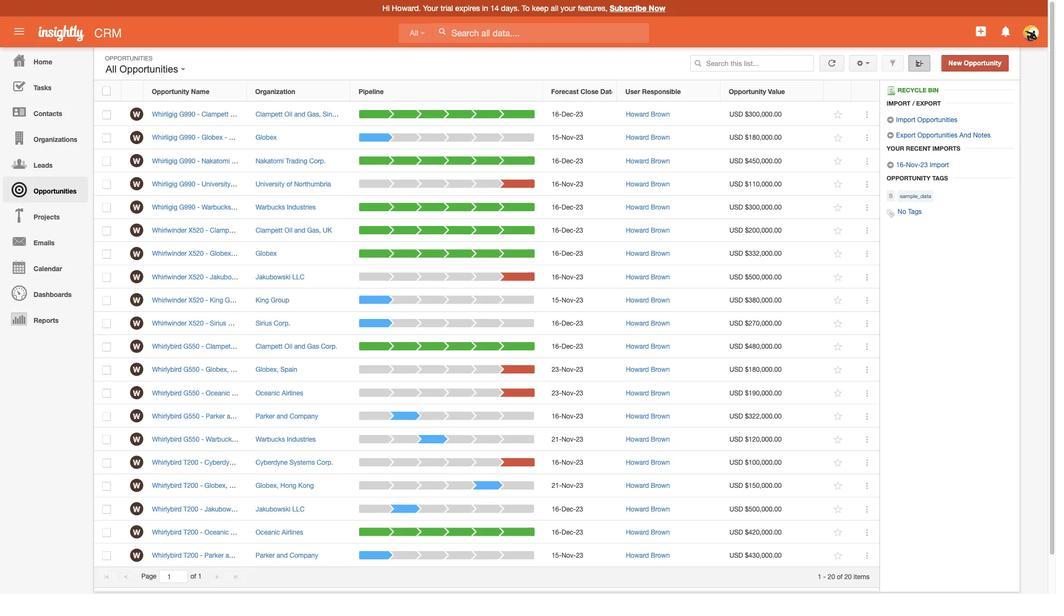 Task type: locate. For each thing, give the bounding box(es) containing it.
1 horizontal spatial hong
[[280, 482, 296, 489]]

14 howard from the top
[[626, 412, 649, 420]]

follow image for whirlwinder x520 - clampett oil and gas, uk - nicholas flores
[[833, 226, 843, 236]]

follow image for whirlybird g550 - warbucks industries - roger mills
[[833, 434, 843, 445]]

hi
[[382, 4, 390, 13]]

3 usd from the top
[[729, 157, 743, 164]]

usd up usd $‎380,000.00
[[729, 273, 743, 280]]

g550
[[183, 342, 199, 350], [183, 366, 199, 373], [183, 389, 199, 396], [183, 412, 199, 420], [183, 435, 199, 443]]

1 16-dec-23 from the top
[[552, 110, 583, 118]]

1 vertical spatial albert
[[237, 250, 255, 257]]

0 vertical spatial import
[[887, 100, 911, 107]]

show list view filters image
[[889, 59, 897, 67]]

mills up clampett oil and gas, uk link
[[288, 203, 301, 211]]

$‎100,000.00
[[745, 458, 782, 466]]

row
[[94, 81, 879, 101]]

2 howard brown from the top
[[626, 133, 670, 141]]

0 vertical spatial sakda
[[276, 389, 295, 396]]

14
[[490, 4, 499, 13]]

1 horizontal spatial gas
[[307, 342, 319, 350]]

2 oceanic airlines from the top
[[256, 528, 303, 536]]

$‎180,000.00
[[745, 133, 782, 141], [745, 366, 782, 373]]

whirlybird t200 - jakubowski llc - barbara lane link
[[152, 505, 305, 513]]

trading up whirligig g990 - university of northumbria - paula oliver link on the left
[[232, 157, 253, 164]]

globex link
[[256, 133, 277, 141], [256, 250, 277, 257]]

23- for usd $‎190,000.00
[[552, 389, 562, 396]]

howard for whirligig g990 - warbucks industries - roger mills
[[626, 203, 649, 211]]

howard brown for whirlwinder x520 - clampett oil and gas, uk - nicholas flores
[[626, 226, 670, 234]]

parker left nichols
[[256, 551, 275, 559]]

oil left 'flores'
[[284, 226, 292, 234]]

0 vertical spatial oceanic airlines link
[[256, 389, 303, 396]]

$‎300,000.00 down opportunity value in the right top of the page
[[745, 110, 782, 118]]

usd left $‎332,000.00
[[729, 250, 743, 257]]

usd $‎500,000.00 cell
[[721, 265, 824, 289], [721, 497, 824, 521]]

1 horizontal spatial trading
[[286, 157, 307, 164]]

23-nov-23 cell
[[543, 358, 617, 381], [543, 381, 617, 405]]

12 usd from the top
[[729, 366, 743, 373]]

oceanic airlines link up maria
[[256, 528, 303, 536]]

thomas
[[285, 482, 309, 489]]

jakubowski down terry
[[256, 505, 291, 513]]

howard brown link for whirlybird t200 - globex, hong kong - terry thomas
[[626, 482, 670, 489]]

0 horizontal spatial your
[[423, 4, 438, 13]]

spain down whirlybird g550 - clampett oil and gas corp. - katherine warren
[[231, 366, 247, 373]]

howard for whirlwinder x520 - clampett oil and gas, uk - nicholas flores
[[626, 226, 649, 234]]

$‎300,000.00
[[745, 110, 782, 118], [745, 203, 782, 211]]

follow image for whirlybird t200 - parker and company -maria nichols
[[833, 550, 843, 561]]

warbucks industries down the lisa
[[256, 435, 316, 443]]

jakubowski
[[210, 273, 245, 280], [256, 273, 291, 280], [204, 505, 239, 513], [256, 505, 291, 513]]

11 howard brown link from the top
[[626, 342, 670, 350]]

-
[[197, 110, 200, 118], [301, 110, 303, 118], [197, 133, 200, 141], [225, 133, 227, 141], [197, 157, 200, 164], [274, 157, 276, 164], [197, 180, 200, 188], [279, 180, 281, 188], [197, 203, 200, 211], [264, 203, 266, 211], [205, 226, 208, 234], [288, 226, 291, 234], [205, 250, 208, 257], [233, 250, 235, 257], [205, 273, 208, 280], [261, 273, 263, 280], [205, 296, 208, 304], [245, 296, 248, 304], [205, 319, 208, 327], [246, 319, 249, 327], [201, 342, 204, 350], [289, 342, 292, 350], [201, 366, 204, 373], [249, 366, 252, 373], [201, 389, 204, 396], [255, 389, 258, 396], [201, 412, 204, 420], [270, 412, 273, 420], [201, 435, 204, 443], [268, 435, 270, 443], [200, 458, 203, 466], [284, 458, 287, 466], [200, 482, 203, 489], [265, 482, 267, 489], [200, 505, 203, 513], [255, 505, 258, 513], [200, 528, 203, 536], [254, 528, 256, 536], [200, 551, 203, 559], [269, 551, 271, 559], [823, 572, 826, 580]]

23 for whirlybird g550 - clampett oil and gas corp. - katherine warren
[[576, 342, 583, 350]]

3 w link from the top
[[130, 154, 143, 167]]

1 vertical spatial your
[[887, 145, 904, 152]]

None checkbox
[[103, 110, 111, 119], [103, 134, 111, 143], [103, 157, 111, 166], [103, 180, 111, 189], [103, 227, 111, 235], [103, 250, 111, 259], [103, 273, 111, 282], [103, 296, 111, 305], [103, 343, 111, 351], [103, 412, 111, 421], [103, 482, 111, 491], [103, 110, 111, 119], [103, 134, 111, 143], [103, 157, 111, 166], [103, 180, 111, 189], [103, 227, 111, 235], [103, 250, 111, 259], [103, 273, 111, 282], [103, 296, 111, 305], [103, 343, 111, 351], [103, 412, 111, 421], [103, 482, 111, 491]]

llc left barbara
[[241, 505, 253, 513]]

usd for whirligig g990 - warbucks industries - roger mills
[[729, 203, 743, 211]]

white image
[[438, 28, 446, 35]]

circle arrow right image inside 16-nov-23 import "link"
[[887, 161, 894, 169]]

14 howard brown from the top
[[626, 412, 670, 420]]

1 vertical spatial 15-nov-23 cell
[[543, 289, 617, 312]]

15 howard from the top
[[626, 435, 649, 443]]

0 vertical spatial katherine
[[294, 342, 322, 350]]

0 horizontal spatial spain
[[231, 366, 247, 373]]

1 horizontal spatial king
[[256, 296, 269, 304]]

3 dec- from the top
[[562, 203, 576, 211]]

0 horizontal spatial kong
[[247, 482, 263, 489]]

6 dec- from the top
[[562, 319, 576, 327]]

albert up whirligig g990 - nakatomi trading corp. - samantha wright
[[229, 133, 246, 141]]

howard for whirligig g990 - clampett oil and gas, singapore - aaron lang
[[626, 110, 649, 118]]

1 horizontal spatial singapore
[[323, 110, 353, 118]]

0 vertical spatial 23-nov-23
[[552, 366, 583, 373]]

None checkbox
[[102, 87, 111, 95], [103, 203, 111, 212], [103, 319, 111, 328], [103, 366, 111, 375], [103, 389, 111, 398], [103, 435, 111, 444], [103, 459, 111, 467], [103, 505, 111, 514], [103, 528, 111, 537], [103, 551, 111, 560], [102, 87, 111, 95], [103, 203, 111, 212], [103, 319, 111, 328], [103, 366, 111, 375], [103, 389, 111, 398], [103, 435, 111, 444], [103, 459, 111, 467], [103, 505, 111, 514], [103, 528, 111, 537], [103, 551, 111, 560]]

company right the lisa
[[290, 412, 318, 420]]

usd $‎150,000.00 cell
[[721, 474, 824, 497]]

10 howard brown from the top
[[626, 319, 670, 327]]

whirligig g990 - university of northumbria - paula oliver
[[152, 180, 319, 188]]

howard for whirligig g990 - university of northumbria - paula oliver
[[626, 180, 649, 188]]

gas left warren
[[307, 342, 319, 350]]

15-nov-23 cell
[[543, 126, 617, 149], [543, 289, 617, 312], [543, 544, 617, 567]]

university down nakatomi trading corp.
[[256, 180, 285, 188]]

usd $‎270,000.00 cell
[[721, 312, 824, 335]]

20 howard from the top
[[626, 551, 649, 559]]

$‎120,000.00
[[745, 435, 782, 443]]

0 vertical spatial parker and company
[[256, 412, 318, 420]]

trading left 'wright'
[[286, 157, 307, 164]]

0 vertical spatial warbucks industries
[[256, 203, 316, 211]]

oceanic
[[206, 389, 230, 396], [256, 389, 280, 396], [204, 528, 229, 536], [256, 528, 280, 536]]

oil down whirligig g990 - warbucks industries - roger mills link
[[239, 226, 247, 234]]

usd $‎190,000.00 cell
[[721, 381, 824, 405]]

whirlybird for whirlybird g550 - warbucks industries - roger mills
[[152, 435, 182, 443]]

1 21- from the top
[[552, 435, 562, 443]]

subscribe
[[610, 4, 647, 13]]

gas,
[[253, 110, 267, 118], [307, 110, 321, 118], [261, 226, 275, 234], [307, 226, 321, 234]]

19 howard brown from the top
[[626, 528, 670, 536]]

all for all opportunities
[[106, 64, 117, 75]]

opportunity left name
[[152, 87, 189, 95]]

6 16-dec-23 cell from the top
[[543, 312, 617, 335]]

13 howard brown link from the top
[[626, 389, 670, 396]]

0 vertical spatial 21-
[[552, 435, 562, 443]]

circle arrow right image inside import opportunities link
[[887, 116, 894, 124]]

mark down the globex, spain
[[259, 389, 274, 396]]

brown for whirlwinder x520 - sirius corp. - tina martin
[[651, 319, 670, 327]]

usd $‎500,000.00 cell for 16-nov-23
[[721, 265, 824, 289]]

brown
[[651, 110, 670, 118], [651, 133, 670, 141], [651, 157, 670, 164], [651, 180, 670, 188], [651, 203, 670, 211], [651, 226, 670, 234], [651, 250, 670, 257], [651, 273, 670, 280], [651, 296, 670, 304], [651, 319, 670, 327], [651, 342, 670, 350], [651, 366, 670, 373], [651, 389, 670, 396], [651, 412, 670, 420], [651, 435, 670, 443], [651, 458, 670, 466], [651, 482, 670, 489], [651, 505, 670, 513], [651, 528, 670, 536], [651, 551, 670, 559]]

0 vertical spatial jakubowski llc
[[256, 273, 304, 280]]

airlines up whirlybird g550 - parker and company - lisa parker link
[[232, 389, 253, 396]]

roger down paula
[[268, 203, 286, 211]]

jakubowski llc link up 'chen'
[[256, 273, 304, 280]]

$‎500,000.00 for 16-dec-23
[[745, 505, 782, 513]]

cyberdyne down whirlybird g550 - warbucks industries - roger mills
[[204, 458, 237, 466]]

0 vertical spatial 15-nov-23
[[552, 133, 583, 141]]

g990
[[179, 110, 195, 118], [179, 133, 195, 141], [179, 157, 195, 164], [179, 180, 195, 188], [179, 203, 195, 211]]

usd $‎110,000.00
[[729, 180, 782, 188]]

dec- for jakubowski llc
[[562, 505, 576, 513]]

whirlwinder x520 - sirius corp. - tina martin
[[152, 319, 284, 327]]

4 whirligig from the top
[[152, 180, 177, 188]]

no tags link
[[898, 208, 922, 215]]

4 w from the top
[[133, 179, 140, 188]]

kong
[[247, 482, 263, 489], [298, 482, 314, 489]]

23-nov-23 for usd $‎180,000.00
[[552, 366, 583, 373]]

usd $‎300,000.00 for clampett oil and gas, singapore
[[729, 110, 782, 118]]

usd inside 'cell'
[[729, 342, 743, 350]]

notes
[[973, 131, 991, 139]]

0 horizontal spatial gas
[[257, 342, 269, 350]]

1 usd $‎300,000.00 from the top
[[729, 110, 782, 118]]

jakubowski llc
[[256, 273, 304, 280], [256, 505, 304, 513]]

opportunities
[[105, 54, 153, 62], [119, 64, 178, 75], [917, 116, 957, 123], [917, 131, 958, 139], [34, 187, 77, 195]]

usd $‎450,000.00 cell
[[721, 149, 824, 172]]

user responsible
[[625, 87, 681, 95]]

howard brown link for whirlybird t200 - jakubowski llc - barbara lane
[[626, 505, 670, 513]]

18 brown from the top
[[651, 505, 670, 513]]

hong up the lane
[[280, 482, 296, 489]]

1 vertical spatial 21-
[[552, 482, 562, 489]]

albert for whirligig g990 - globex - albert lee globex
[[229, 133, 246, 141]]

group left chris
[[225, 296, 243, 304]]

trading
[[232, 157, 253, 164], [286, 157, 307, 164]]

1 vertical spatial sakda
[[275, 528, 294, 536]]

2 whirligig from the top
[[152, 133, 177, 141]]

usd left $‎110,000.00
[[729, 180, 743, 188]]

1 vertical spatial 15-
[[552, 296, 562, 304]]

and left nichols
[[277, 551, 288, 559]]

whirligig for whirligig g990 - clampett oil and gas, singapore - aaron lang
[[152, 110, 177, 118]]

15 w row from the top
[[94, 428, 879, 451]]

23 inside "link"
[[920, 161, 928, 168]]

spain
[[231, 366, 247, 373], [280, 366, 297, 373]]

1 vertical spatial mark
[[258, 528, 273, 536]]

w for whirligig g990 - warbucks industries - roger mills
[[133, 203, 140, 212]]

1 vertical spatial lee
[[257, 250, 267, 257]]

1 vertical spatial jakubowski llc link
[[256, 505, 304, 513]]

oceanic airlines link for whirlybird t200 - oceanic airlines - mark sakda
[[256, 528, 303, 536]]

8 whirlybird from the top
[[152, 505, 182, 513]]

kong down nicole
[[298, 482, 314, 489]]

follow image for whirligig g990 - warbucks industries - roger mills
[[833, 202, 843, 213]]

5 whirlybird from the top
[[152, 435, 182, 443]]

0 vertical spatial 21-nov-23 cell
[[543, 428, 617, 451]]

usd $‎300,000.00 down opportunity value in the right top of the page
[[729, 110, 782, 118]]

1 vertical spatial 23-
[[552, 389, 562, 396]]

hong down whirlybird t200 - cyberdyne systems corp. - nicole gomez
[[229, 482, 245, 489]]

navigation
[[0, 47, 88, 332]]

singapore right aaron
[[323, 110, 353, 118]]

recycle bin link
[[887, 86, 944, 95]]

2 $‎500,000.00 from the top
[[745, 505, 782, 513]]

usd $‎380,000.00 cell
[[721, 289, 824, 312]]

5 16-dec-23 cell from the top
[[543, 242, 617, 265]]

1 whirligig from the top
[[152, 110, 177, 118]]

whirligig for whirligig g990 - globex - albert lee globex
[[152, 133, 177, 141]]

usd $‎300,000.00 cell down value
[[721, 103, 824, 126]]

howard for whirlybird t200 - globex, hong kong - terry thomas
[[626, 482, 649, 489]]

2 group from the left
[[271, 296, 289, 304]]

w for whirlwinder x520 - globex - albert lee
[[133, 249, 140, 258]]

0 vertical spatial 21-nov-23
[[552, 435, 583, 443]]

usd inside "cell"
[[729, 458, 743, 466]]

cell
[[94, 428, 122, 451]]

0 vertical spatial mills
[[288, 203, 301, 211]]

16- inside "link"
[[896, 161, 906, 168]]

t200 up of 1 on the left bottom of page
[[183, 551, 198, 559]]

howard brown link for whirlybird g550 - clampett oil and gas corp. - katherine warren
[[626, 342, 670, 350]]

1 w row from the top
[[94, 103, 879, 126]]

usd $‎300,000.00 cell for warbucks industries
[[721, 196, 824, 219]]

usd $‎110,000.00 cell
[[721, 172, 824, 196]]

11 usd from the top
[[729, 342, 743, 350]]

whirlybird for whirlybird t200 - parker and company -maria nichols
[[152, 551, 182, 559]]

usd for whirligig g990 - clampett oil and gas, singapore - aaron lang
[[729, 110, 743, 118]]

1 vertical spatial globex link
[[256, 250, 277, 257]]

10 w link from the top
[[130, 316, 143, 330]]

usd for whirlybird g550 - oceanic airlines - mark sakda
[[729, 389, 743, 396]]

15- for usd $‎430,000.00
[[552, 551, 562, 559]]

calendar
[[34, 265, 62, 272]]

import opportunities link
[[887, 116, 957, 124]]

2 16-nov-23 cell from the top
[[543, 265, 617, 289]]

wright
[[310, 157, 329, 164]]

1 vertical spatial 23-nov-23
[[552, 389, 583, 396]]

howard brown for whirligig g990 - university of northumbria - paula oliver
[[626, 180, 670, 188]]

pipeline
[[359, 87, 384, 95]]

usd $‎180,000.00 cell
[[721, 126, 824, 149], [721, 358, 824, 381]]

usd $‎300,000.00 cell
[[721, 103, 824, 126], [721, 196, 824, 219]]

oceanic airlines
[[256, 389, 303, 396], [256, 528, 303, 536]]

howard for whirlybird g550 - parker and company - lisa parker
[[626, 412, 649, 420]]

jakubowski llc link
[[256, 273, 304, 280], [256, 505, 304, 513]]

8 brown from the top
[[651, 273, 670, 280]]

9 usd from the top
[[729, 296, 743, 304]]

whirlybird g550 - oceanic airlines - mark sakda
[[152, 389, 295, 396]]

9 16-dec-23 cell from the top
[[543, 521, 617, 544]]

0 horizontal spatial cyberdyne
[[204, 458, 237, 466]]

3 follow image from the top
[[833, 295, 843, 306]]

1 horizontal spatial nakatomi
[[256, 157, 284, 164]]

$‎500,000.00 down $‎150,000.00
[[745, 505, 782, 513]]

1 vertical spatial $‎500,000.00
[[745, 505, 782, 513]]

17 howard brown link from the top
[[626, 482, 670, 489]]

mark for whirlybird t200 - oceanic airlines - mark sakda
[[258, 528, 273, 536]]

1 vertical spatial usd $‎300,000.00 cell
[[721, 196, 824, 219]]

9 dec- from the top
[[562, 528, 576, 536]]

sirius corp. link
[[256, 319, 290, 327]]

2 23-nov-23 cell from the top
[[543, 381, 617, 405]]

usd inside cell
[[729, 319, 743, 327]]

8 16-dec-23 from the top
[[552, 505, 583, 513]]

0 vertical spatial circle arrow right image
[[887, 116, 894, 124]]

1 vertical spatial usd $‎500,000.00
[[729, 505, 782, 513]]

1 nakatomi from the left
[[202, 157, 230, 164]]

chris
[[250, 296, 265, 304]]

g990 for warbucks
[[179, 203, 195, 211]]

3 16-dec-23 from the top
[[552, 203, 583, 211]]

opportunity right the new
[[964, 59, 1002, 67]]

expires
[[455, 4, 480, 13]]

12 brown from the top
[[651, 366, 670, 373]]

1 vertical spatial circle arrow right image
[[887, 161, 894, 169]]

usd $‎322,000.00
[[729, 412, 782, 420]]

whirlwinder for whirlwinder x520 - jakubowski llc - jason castillo
[[152, 273, 187, 280]]

1 vertical spatial warbucks industries
[[256, 435, 316, 443]]

w row
[[94, 103, 879, 126], [94, 126, 879, 149], [94, 149, 879, 172], [94, 172, 879, 196], [94, 196, 879, 219], [94, 219, 879, 242], [94, 242, 879, 265], [94, 265, 879, 289], [94, 289, 879, 312], [94, 312, 879, 335], [94, 335, 879, 358], [94, 358, 879, 381], [94, 381, 879, 405], [94, 405, 879, 428], [94, 428, 879, 451], [94, 451, 879, 474], [94, 474, 879, 497], [94, 497, 879, 521], [94, 521, 879, 544], [94, 544, 879, 567]]

albert down whirlwinder x520 - clampett oil and gas, uk - nicholas flores
[[237, 250, 255, 257]]

1 vertical spatial 21-nov-23 cell
[[543, 474, 617, 497]]

your
[[423, 4, 438, 13], [887, 145, 904, 152]]

nov- for whirlybird t200 - globex, hong kong - terry thomas
[[562, 482, 576, 489]]

9 follow image from the top
[[833, 527, 843, 538]]

usd $‎500,000.00 for 16-nov-23
[[729, 273, 782, 280]]

14 usd from the top
[[729, 412, 743, 420]]

emails link
[[3, 228, 88, 254]]

10 howard brown link from the top
[[626, 319, 670, 327]]

usd for whirlwinder x520 - clampett oil and gas, uk - nicholas flores
[[729, 226, 743, 234]]

brown for whirlwinder x520 - jakubowski llc - jason castillo
[[651, 273, 670, 280]]

circle arrow left image
[[887, 131, 894, 139]]

dec- for clampett oil and gas, uk
[[562, 226, 576, 234]]

and down globex, spain link at left
[[277, 412, 288, 420]]

9 w link from the top
[[130, 293, 143, 306]]

sakda
[[276, 389, 295, 396], [275, 528, 294, 536]]

follow image
[[833, 133, 843, 143], [833, 272, 843, 282], [833, 295, 843, 306], [833, 318, 843, 329], [833, 342, 843, 352], [833, 365, 843, 375], [833, 388, 843, 398], [833, 504, 843, 514], [833, 527, 843, 538]]

keep
[[532, 4, 549, 13]]

1 horizontal spatial 20
[[844, 572, 852, 580]]

all
[[551, 4, 558, 13]]

5 whirligig from the top
[[152, 203, 177, 211]]

singapore down organization
[[269, 110, 299, 118]]

0 vertical spatial usd $‎300,000.00
[[729, 110, 782, 118]]

16-nov-23 cell
[[543, 172, 617, 196], [543, 265, 617, 289], [543, 405, 617, 428], [543, 451, 617, 474]]

whirlwinder
[[152, 226, 187, 234], [152, 250, 187, 257], [152, 273, 187, 280], [152, 296, 187, 304], [152, 319, 187, 327]]

2 vertical spatial 15-
[[552, 551, 562, 559]]

warbucks down whirlybird g550 - parker and company - lisa parker
[[206, 435, 235, 443]]

usd $‎100,000.00 cell
[[721, 451, 824, 474]]

2 vertical spatial 15-nov-23 cell
[[543, 544, 617, 567]]

0 vertical spatial parker and company link
[[256, 412, 318, 420]]

import for import / export
[[887, 100, 911, 107]]

howard for whirlwinder x520 - sirius corp. - tina martin
[[626, 319, 649, 327]]

lee down whirligig g990 - clampett oil and gas, singapore - aaron lang link
[[248, 133, 259, 141]]

2 howard brown link from the top
[[626, 133, 670, 141]]

all link
[[399, 23, 432, 43]]

4 16-dec-23 cell from the top
[[543, 219, 617, 242]]

whirlybird for whirlybird t200 - jakubowski llc - barbara lane
[[152, 505, 182, 513]]

1 vertical spatial $‎300,000.00
[[745, 203, 782, 211]]

opportunities up 'opportunity name'
[[119, 64, 178, 75]]

0 horizontal spatial 20
[[828, 572, 835, 580]]

whirligig g990 - globex - albert lee link
[[152, 133, 264, 141]]

refresh list image
[[827, 59, 837, 67]]

0 horizontal spatial systems
[[238, 458, 264, 466]]

$‎500,000.00 up $‎380,000.00 at the right of page
[[745, 273, 782, 280]]

1 vertical spatial roger
[[272, 435, 290, 443]]

1 vertical spatial jakubowski llc
[[256, 505, 304, 513]]

usd $‎200,000.00 cell
[[721, 219, 824, 242]]

mark down barbara
[[258, 528, 273, 536]]

usd $‎180,000.00 cell up $‎450,000.00
[[721, 126, 824, 149]]

23 for whirlwinder x520 - globex - albert lee
[[576, 250, 583, 257]]

circle arrow right image down circle arrow left image
[[887, 161, 894, 169]]

usd $‎500,000.00 up usd $‎380,000.00
[[729, 273, 782, 280]]

2 usd $‎500,000.00 from the top
[[729, 505, 782, 513]]

0 horizontal spatial university
[[202, 180, 231, 188]]

usd $‎480,000.00
[[729, 342, 782, 350]]

15 howard brown from the top
[[626, 435, 670, 443]]

8 w from the top
[[133, 272, 140, 281]]

usd down opportunity value in the right top of the page
[[729, 110, 743, 118]]

Search this list... text field
[[690, 55, 814, 72]]

sakda for whirlybird g550 - oceanic airlines - mark sakda
[[276, 389, 295, 396]]

1 horizontal spatial cyberdyne
[[256, 458, 288, 466]]

clampett oil and gas corp.
[[256, 342, 337, 350]]

0 horizontal spatial trading
[[232, 157, 253, 164]]

1 g550 from the top
[[183, 342, 199, 350]]

usd left $‎420,000.00
[[729, 528, 743, 536]]

page
[[141, 572, 157, 580]]

brown for whirlybird g550 - globex, spain - katherine reyes
[[651, 366, 670, 373]]

9 follow image from the top
[[833, 458, 843, 468]]

1 vertical spatial 21-nov-23
[[552, 482, 583, 489]]

1 vertical spatial oceanic airlines
[[256, 528, 303, 536]]

usd left '$‎190,000.00'
[[729, 389, 743, 396]]

5 dec- from the top
[[562, 250, 576, 257]]

whirlybird t200 - cyberdyne systems corp. - nicole gomez
[[152, 458, 330, 466]]

7 follow image from the top
[[833, 388, 843, 398]]

1 1 from the left
[[198, 572, 202, 580]]

warbucks
[[202, 203, 231, 211], [256, 203, 285, 211], [206, 435, 235, 443], [256, 435, 285, 443]]

usd $‎420,000.00
[[729, 528, 782, 536]]

0 vertical spatial 15-
[[552, 133, 562, 141]]

16-dec-23 cell
[[543, 103, 617, 126], [543, 149, 617, 172], [543, 196, 617, 219], [543, 219, 617, 242], [543, 242, 617, 265], [543, 312, 617, 335], [543, 335, 617, 358], [543, 497, 617, 521], [543, 521, 617, 544]]

whirlwinder x520 - clampett oil and gas, uk - nicholas flores
[[152, 226, 338, 234]]

industries up nicole
[[287, 435, 316, 443]]

whirlybird g550 - clampett oil and gas corp. - katherine warren link
[[152, 342, 350, 350]]

nov- inside "link"
[[906, 161, 920, 168]]

0 horizontal spatial king
[[210, 296, 223, 304]]

howard brown for whirlybird t200 - oceanic airlines - mark sakda
[[626, 528, 670, 536]]

1 horizontal spatial 1
[[818, 572, 821, 580]]

usd for whirlybird g550 - parker and company - lisa parker
[[729, 412, 743, 420]]

20 brown from the top
[[651, 551, 670, 559]]

circle arrow right image
[[887, 116, 894, 124], [887, 161, 894, 169]]

16-nov-23 for usd $‎500,000.00
[[552, 273, 583, 280]]

usd $‎190,000.00
[[729, 389, 782, 396]]

$‎500,000.00
[[745, 273, 782, 280], [745, 505, 782, 513]]

0 horizontal spatial nakatomi
[[202, 157, 230, 164]]

23
[[576, 110, 583, 118], [576, 133, 583, 141], [576, 157, 583, 164], [920, 161, 928, 168], [576, 180, 583, 188], [576, 203, 583, 211], [576, 226, 583, 234], [576, 250, 583, 257], [576, 273, 583, 280], [576, 296, 583, 304], [576, 319, 583, 327], [576, 342, 583, 350], [576, 366, 583, 373], [576, 389, 583, 396], [576, 412, 583, 420], [576, 435, 583, 443], [576, 458, 583, 466], [576, 482, 583, 489], [576, 505, 583, 513], [576, 528, 583, 536], [576, 551, 583, 559]]

20 howard brown link from the top
[[626, 551, 670, 559]]

0 vertical spatial 15-nov-23 cell
[[543, 126, 617, 149]]

1 horizontal spatial university
[[256, 180, 285, 188]]

usd for whirlwinder x520 - sirius corp. - tina martin
[[729, 319, 743, 327]]

castillo
[[285, 273, 306, 280]]

1 warbucks industries from the top
[[256, 203, 316, 211]]

3 t200 from the top
[[183, 505, 198, 513]]

kong left terry
[[247, 482, 263, 489]]

opportunities up export opportunities and notes link
[[917, 116, 957, 123]]

contacts
[[34, 109, 62, 117]]

whirligig for whirligig g990 - warbucks industries - roger mills
[[152, 203, 177, 211]]

usd left '$‎480,000.00' in the bottom right of the page
[[729, 342, 743, 350]]

6 follow image from the top
[[833, 249, 843, 259]]

0 horizontal spatial sirius
[[210, 319, 226, 327]]

w for whirlybird g550 - warbucks industries - roger mills
[[133, 435, 140, 444]]

lee up jason
[[257, 250, 267, 257]]

0 vertical spatial oceanic airlines
[[256, 389, 303, 396]]

16 howard brown from the top
[[626, 458, 670, 466]]

clampett oil and gas, singapore link
[[256, 110, 353, 118]]

university
[[202, 180, 231, 188], [256, 180, 285, 188]]

0 vertical spatial $‎300,000.00
[[745, 110, 782, 118]]

organizations
[[34, 135, 77, 143]]

warbucks down the lisa
[[256, 435, 285, 443]]

1 vertical spatial usd $‎300,000.00
[[729, 203, 782, 211]]

brown for whirligig g990 - nakatomi trading corp. - samantha wright
[[651, 157, 670, 164]]

usd $‎180,000.00
[[729, 133, 782, 141], [729, 366, 782, 373]]

1 horizontal spatial your
[[887, 145, 904, 152]]

oceanic airlines up maria
[[256, 528, 303, 536]]

usd $‎300,000.00 cell up $‎200,000.00
[[721, 196, 824, 219]]

x520 up whirlwinder x520 - sirius corp. - tina martin
[[189, 296, 204, 304]]

16- for whirlwinder x520 - sirius corp. - tina martin
[[552, 319, 562, 327]]

your down circle arrow left image
[[887, 145, 904, 152]]

northumbria down whirligig g990 - nakatomi trading corp. - samantha wright link
[[240, 180, 277, 188]]

systems up 'thomas'
[[289, 458, 315, 466]]

7 follow image from the top
[[833, 411, 843, 422]]

0 vertical spatial usd $‎300,000.00 cell
[[721, 103, 824, 126]]

tasks link
[[3, 73, 88, 99]]

usd left $‎322,000.00 on the right of page
[[729, 412, 743, 420]]

sakda up maria
[[275, 528, 294, 536]]

0 horizontal spatial northumbria
[[240, 180, 277, 188]]

dec- for clampett oil and gas corp.
[[562, 342, 576, 350]]

1 globex link from the top
[[256, 133, 277, 141]]

import down / at right top
[[896, 116, 915, 123]]

9 howard brown link from the top
[[626, 296, 670, 304]]

6 w row from the top
[[94, 219, 879, 242]]

16-nov-23 cell for usd $‎110,000.00
[[543, 172, 617, 196]]

6 w from the top
[[133, 226, 140, 235]]

1 vertical spatial parker and company link
[[256, 551, 318, 559]]

usd for whirlwinder x520 - king group - chris chen
[[729, 296, 743, 304]]

w link for whirlybird g550 - globex, spain - katherine reyes
[[130, 363, 143, 376]]

1 whirlybird from the top
[[152, 342, 182, 350]]

2 king from the left
[[256, 296, 269, 304]]

oceanic airlines for whirlybird g550 - oceanic airlines - mark sakda
[[256, 389, 303, 396]]

g550 up whirlybird g550 - oceanic airlines - mark sakda
[[183, 366, 199, 373]]

usd $‎180,000.00 for 23-nov-23
[[729, 366, 782, 373]]

opportunity
[[964, 59, 1002, 67], [152, 87, 189, 95], [729, 87, 766, 95], [887, 174, 931, 182]]

0 horizontal spatial hong
[[229, 482, 245, 489]]

new opportunity link
[[941, 55, 1009, 72]]

usd $‎180,000.00 cell up '$‎190,000.00'
[[721, 358, 824, 381]]

14 w row from the top
[[94, 405, 879, 428]]

21-nov-23 cell
[[543, 428, 617, 451], [543, 474, 617, 497]]

9 16-dec-23 from the top
[[552, 528, 583, 536]]

2 systems from the left
[[289, 458, 315, 466]]

4 brown from the top
[[651, 180, 670, 188]]

usd $‎300,000.00
[[729, 110, 782, 118], [729, 203, 782, 211]]

uk
[[277, 226, 286, 234], [323, 226, 332, 234]]

0 vertical spatial your
[[423, 4, 438, 13]]

howard for whirlybird g550 - oceanic airlines - mark sakda
[[626, 389, 649, 396]]

16-dec-23 for warbucks industries
[[552, 203, 583, 211]]

1 vertical spatial mills
[[292, 435, 305, 443]]

0 vertical spatial globex link
[[256, 133, 277, 141]]

row group
[[94, 103, 879, 567]]

usd down usd $‎150,000.00
[[729, 505, 743, 513]]

lee for whirligig g990 - globex - albert lee globex
[[248, 133, 259, 141]]

nov- for whirlybird g550 - oceanic airlines - mark sakda
[[562, 389, 576, 396]]

5 w from the top
[[133, 203, 140, 212]]

21-nov-23 cell for usd $‎150,000.00
[[543, 474, 617, 497]]

usd $‎300,000.00 down 'usd $‎110,000.00'
[[729, 203, 782, 211]]

11 follow image from the top
[[833, 550, 843, 561]]

northumbria
[[240, 180, 277, 188], [294, 180, 331, 188]]

0 vertical spatial usd $‎500,000.00 cell
[[721, 265, 824, 289]]

1 horizontal spatial northumbria
[[294, 180, 331, 188]]

dashboards
[[34, 290, 72, 298]]

howard for whirligig g990 - nakatomi trading corp. - samantha wright
[[626, 157, 649, 164]]

king
[[210, 296, 223, 304], [256, 296, 269, 304]]

whirlwinder for whirlwinder x520 - sirius corp. - tina martin
[[152, 319, 187, 327]]

14 howard brown link from the top
[[626, 412, 670, 420]]

0 vertical spatial 23-
[[552, 366, 562, 373]]

follow image
[[833, 110, 843, 120], [833, 156, 843, 166], [833, 179, 843, 190], [833, 202, 843, 213], [833, 226, 843, 236], [833, 249, 843, 259], [833, 411, 843, 422], [833, 434, 843, 445], [833, 458, 843, 468], [833, 481, 843, 491], [833, 550, 843, 561]]

usd $‎180,000.00 for 15-nov-23
[[729, 133, 782, 141]]

2 jakubowski llc from the top
[[256, 505, 304, 513]]

0 horizontal spatial all
[[106, 64, 117, 75]]

usd $‎500,000.00 cell up $‎380,000.00 at the right of page
[[721, 265, 824, 289]]

terry
[[269, 482, 283, 489]]

2 hong from the left
[[280, 482, 296, 489]]

4 whirlybird from the top
[[152, 412, 182, 420]]

lee for whirlwinder x520 - globex - albert lee
[[257, 250, 267, 257]]

2 23-nov-23 from the top
[[552, 389, 583, 396]]

17 w from the top
[[133, 481, 140, 490]]

roger for whirligig g990 - warbucks industries - roger mills
[[268, 203, 286, 211]]

$‎322,000.00
[[745, 412, 782, 420]]

12 w from the top
[[133, 365, 140, 374]]

1 $‎300,000.00 from the top
[[745, 110, 782, 118]]

0 vertical spatial albert
[[229, 133, 246, 141]]

all down "crm"
[[106, 64, 117, 75]]

1 vertical spatial parker and company
[[256, 551, 318, 559]]

circle arrow right image up circle arrow left image
[[887, 116, 894, 124]]

search image
[[694, 59, 702, 67]]

uk right nicholas
[[323, 226, 332, 234]]

howard brown link for whirlybird g550 - warbucks industries - roger mills
[[626, 435, 670, 443]]

reports link
[[3, 306, 88, 332]]

3 15-nov-23 cell from the top
[[543, 544, 617, 567]]

opportunities for import opportunities
[[917, 116, 957, 123]]

airlines down the lane
[[282, 528, 303, 536]]

import left / at right top
[[887, 100, 911, 107]]

0 vertical spatial all
[[410, 29, 418, 37]]

howard for whirlwinder x520 - globex - albert lee
[[626, 250, 649, 257]]

8 usd from the top
[[729, 273, 743, 280]]

usd left $‎150,000.00
[[729, 482, 743, 489]]

7 howard brown link from the top
[[626, 250, 670, 257]]

1 vertical spatial oceanic airlines link
[[256, 528, 303, 536]]

2 vertical spatial 15-nov-23
[[552, 551, 583, 559]]

1 horizontal spatial uk
[[323, 226, 332, 234]]

sakda up the lisa
[[276, 389, 295, 396]]

oceanic airlines link up the lisa
[[256, 389, 303, 396]]

1 vertical spatial 15-nov-23
[[552, 296, 583, 304]]

follow image for whirlybird t200 - jakubowski llc - barbara lane
[[833, 504, 843, 514]]

2 vertical spatial import
[[930, 161, 949, 168]]

$‎200,000.00
[[745, 226, 782, 234]]

1 vertical spatial usd $‎500,000.00 cell
[[721, 497, 824, 521]]

whirlybird
[[152, 342, 182, 350], [152, 366, 182, 373], [152, 389, 182, 396], [152, 412, 182, 420], [152, 435, 182, 443], [152, 458, 182, 466], [152, 482, 182, 489], [152, 505, 182, 513], [152, 528, 182, 536], [152, 551, 182, 559]]

all inside button
[[106, 64, 117, 75]]

howard for whirlwinder x520 - jakubowski llc - jason castillo
[[626, 273, 649, 280]]

all opportunities
[[106, 64, 181, 75]]

1 dec- from the top
[[562, 110, 576, 118]]

opportunity down 16-nov-23 import "link"
[[887, 174, 931, 182]]

16-dec-23 cell for warbucks industries
[[543, 196, 617, 219]]

0 vertical spatial lee
[[248, 133, 259, 141]]

dec- for sirius corp.
[[562, 319, 576, 327]]

16 howard brown link from the top
[[626, 458, 670, 466]]

mark
[[259, 389, 274, 396], [258, 528, 273, 536]]

howard brown for whirlybird g550 - clampett oil and gas corp. - katherine warren
[[626, 342, 670, 350]]

w link for whirlybird g550 - clampett oil and gas corp. - katherine warren
[[130, 340, 143, 353]]

23 for whirlybird g550 - warbucks industries - roger mills
[[576, 435, 583, 443]]

1 vertical spatial usd $‎180,000.00
[[729, 366, 782, 373]]

18 w link from the top
[[130, 502, 143, 515]]

1 horizontal spatial spain
[[280, 366, 297, 373]]

industries up nicholas
[[287, 203, 316, 211]]

w for whirlybird t200 - jakubowski llc - barbara lane
[[133, 504, 140, 513]]

opportunities inside button
[[119, 64, 178, 75]]

0 vertical spatial warbucks industries link
[[256, 203, 316, 211]]

0 vertical spatial $‎180,000.00
[[745, 133, 782, 141]]

1 vertical spatial usd $‎180,000.00 cell
[[721, 358, 824, 381]]

leads
[[34, 161, 53, 169]]

1 horizontal spatial kong
[[298, 482, 314, 489]]

18 howard brown from the top
[[626, 505, 670, 513]]

4 16-nov-23 from the top
[[552, 458, 583, 466]]

0 horizontal spatial singapore
[[269, 110, 299, 118]]



Task type: vqa. For each thing, say whether or not it's contained in the screenshot.
chevron right icon associated with Project Reports
no



Task type: describe. For each thing, give the bounding box(es) containing it.
your recent imports
[[887, 145, 960, 152]]

and up reyes
[[294, 342, 305, 350]]

whirlybird t200 - parker and company -maria nichols
[[152, 551, 312, 559]]

of left oliver at the top left
[[287, 180, 292, 188]]

mark for whirlybird g550 - oceanic airlines - mark sakda
[[259, 389, 274, 396]]

of right the 1 field
[[190, 572, 196, 580]]

parker and company for lisa
[[256, 412, 318, 420]]

16-nov-23 for usd $‎322,000.00
[[552, 412, 583, 420]]

23-nov-23 cell for usd $‎190,000.00
[[543, 381, 617, 405]]

howard brown for whirligig g990 - clampett oil and gas, singapore - aaron lang
[[626, 110, 670, 118]]

g990 for university
[[179, 180, 195, 188]]

2 20 from the left
[[844, 572, 852, 580]]

Search all data.... text field
[[432, 23, 649, 43]]

usd $‎100,000.00
[[729, 458, 782, 466]]

/
[[912, 100, 915, 107]]

tags
[[932, 174, 948, 182]]

company left maria
[[238, 551, 267, 559]]

howard brown link for whirlybird t200 - parker and company -maria nichols
[[626, 551, 670, 559]]

globex, hong kong link
[[256, 482, 314, 489]]

oceanic down barbara
[[256, 528, 280, 536]]

16- for whirligig g990 - nakatomi trading corp. - samantha wright
[[552, 157, 562, 164]]

1 singapore from the left
[[269, 110, 299, 118]]

$‎480,000.00
[[745, 342, 782, 350]]

all opportunities button
[[103, 61, 188, 78]]

howard for whirlybird t200 - parker and company -maria nichols
[[626, 551, 649, 559]]

12 w row from the top
[[94, 358, 879, 381]]

16-dec-23 for jakubowski llc
[[552, 505, 583, 513]]

usd $‎200,000.00
[[729, 226, 782, 234]]

llc right jason
[[292, 273, 304, 280]]

and up "whirligig g990 - globex - albert lee globex"
[[240, 110, 251, 118]]

and left lang
[[294, 110, 305, 118]]

gas, left nicholas
[[261, 226, 275, 234]]

howard brown link for whirlybird g550 - oceanic airlines - mark sakda
[[626, 389, 670, 396]]

2 spain from the left
[[280, 366, 297, 373]]

parker and company for maria
[[256, 551, 318, 559]]

globex, up whirlybird t200 - jakubowski llc - barbara lane
[[204, 482, 227, 489]]

follow image for whirligig g990 - nakatomi trading corp. - samantha wright
[[833, 156, 843, 166]]

value
[[768, 87, 785, 95]]

$‎180,000.00 for 15-nov-23
[[745, 133, 782, 141]]

1 gas from the left
[[257, 342, 269, 350]]

howard brown link for whirlwinder x520 - king group - chris chen
[[626, 296, 670, 304]]

howard for whirlybird t200 - jakubowski llc - barbara lane
[[626, 505, 649, 513]]

$‎270,000.00
[[745, 319, 782, 327]]

globex, up whirlybird g550 - oceanic airlines - mark sakda
[[206, 366, 229, 373]]

1 university from the left
[[202, 180, 231, 188]]

1 - 20 of 20 items
[[818, 572, 870, 580]]

16-dec-23 for globex
[[552, 250, 583, 257]]

whirligig g990 - globex - albert lee globex
[[152, 133, 277, 141]]

globex up whirlwinder x520 - jakubowski llc - jason castillo
[[210, 250, 231, 257]]

oceanic down the globex, spain
[[256, 389, 280, 396]]

1 group from the left
[[225, 296, 243, 304]]

usd $‎150,000.00
[[729, 482, 782, 489]]

contacts link
[[3, 99, 88, 125]]

1 sirius from the left
[[210, 319, 226, 327]]

w for whirligig g990 - university of northumbria - paula oliver
[[133, 179, 140, 188]]

usd $‎420,000.00 cell
[[721, 521, 824, 544]]

16-dec-23 cell for sirius corp.
[[543, 312, 617, 335]]

1 spain from the left
[[231, 366, 247, 373]]

clampett down organization
[[256, 110, 283, 118]]

flores
[[320, 226, 338, 234]]

1 follow image from the top
[[833, 133, 843, 143]]

nichols
[[290, 551, 312, 559]]

whirlwinder x520 - sirius corp. - tina martin link
[[152, 319, 289, 327]]

and up whirlybird g550 - warbucks industries - roger mills link
[[227, 412, 238, 420]]

16- for whirlybird t200 - jakubowski llc - barbara lane
[[552, 505, 562, 513]]

usd $‎300,000.00 cell for clampett oil and gas, singapore
[[721, 103, 824, 126]]

nov- for whirlwinder x520 - jakubowski llc - jason castillo
[[562, 273, 576, 280]]

subscribe now link
[[610, 4, 665, 13]]

parker and company link for lisa
[[256, 412, 318, 420]]

king group
[[256, 296, 289, 304]]

clampett left nicholas
[[256, 226, 283, 234]]

whirlybird t200 - cyberdyne systems corp. - nicole gomez link
[[152, 458, 335, 466]]

2 sirius from the left
[[256, 319, 272, 327]]

reports
[[34, 316, 59, 324]]

company right maria
[[290, 551, 318, 559]]

and left 'flores'
[[294, 226, 305, 234]]

jason
[[265, 273, 283, 280]]

1 horizontal spatial katherine
[[294, 342, 322, 350]]

whirlybird g550 - parker and company - lisa parker
[[152, 412, 308, 420]]

16- for whirligig g990 - clampett oil and gas, singapore - aaron lang
[[552, 110, 562, 118]]

8 w row from the top
[[94, 265, 879, 289]]

clampett up "whirligig g990 - globex - albert lee globex"
[[202, 110, 229, 118]]

g550 for parker
[[183, 412, 199, 420]]

globex, up barbara
[[256, 482, 279, 489]]

projects link
[[3, 202, 88, 228]]

airlines down reyes
[[282, 389, 303, 396]]

16- for whirlybird t200 - cyberdyne systems corp. - nicole gomez
[[552, 458, 562, 466]]

follow image for whirlwinder x520 - king group - chris chen
[[833, 295, 843, 306]]

16 w row from the top
[[94, 451, 879, 474]]

gas, down oliver at the top left
[[307, 226, 321, 234]]

15- for usd $‎380,000.00
[[552, 296, 562, 304]]

sample_data link
[[898, 190, 934, 202]]

usd $‎332,000.00 cell
[[721, 242, 824, 265]]

howard brown for whirlwinder x520 - king group - chris chen
[[626, 296, 670, 304]]

w for whirlybird t200 - globex, hong kong - terry thomas
[[133, 481, 140, 490]]

w link for whirlwinder x520 - clampett oil and gas, uk - nicholas flores
[[130, 224, 143, 237]]

leads link
[[3, 151, 88, 177]]

usd $‎322,000.00 cell
[[721, 405, 824, 428]]

w for whirlybird t200 - cyberdyne systems corp. - nicole gomez
[[133, 458, 140, 467]]

1 field
[[160, 571, 187, 582]]

row group containing w
[[94, 103, 879, 567]]

navigation containing home
[[0, 47, 88, 332]]

oil up reyes
[[284, 342, 292, 350]]

whirlybird for whirlybird g550 - parker and company - lisa parker
[[152, 412, 182, 420]]

circle arrow right image for 16-nov-23 import
[[887, 161, 894, 169]]

x520 for sirius
[[189, 319, 204, 327]]

2 1 from the left
[[818, 572, 821, 580]]

usd $‎450,000.00
[[729, 157, 782, 164]]

parker down whirlybird t200 - oceanic airlines - mark sakda
[[204, 551, 224, 559]]

dashboards link
[[3, 280, 88, 306]]

1 northumbria from the left
[[240, 180, 277, 188]]

dec- for nakatomi trading corp.
[[562, 157, 576, 164]]

w for whirlybird g550 - oceanic airlines - mark sakda
[[133, 388, 140, 397]]

features,
[[578, 4, 608, 13]]

$‎332,000.00
[[745, 250, 782, 257]]

w for whirlybird g550 - parker and company - lisa parker
[[133, 411, 140, 421]]

15-nov-23 for usd $‎380,000.00
[[552, 296, 583, 304]]

oil up "whirligig g990 - globex - albert lee globex"
[[230, 110, 238, 118]]

21- for usd $‎120,000.00
[[552, 435, 562, 443]]

4 w row from the top
[[94, 172, 879, 196]]

show sidebar image
[[915, 59, 923, 67]]

1 systems from the left
[[238, 458, 264, 466]]

industries up whirlwinder x520 - clampett oil and gas, uk - nicholas flores link
[[233, 203, 262, 211]]

and down whirligig g990 - warbucks industries - roger mills link
[[248, 226, 260, 234]]

1 hong from the left
[[229, 482, 245, 489]]

notifications image
[[999, 25, 1012, 38]]

16-dec-23 for oceanic airlines
[[552, 528, 583, 536]]

howard brown link for whirlybird t200 - cyberdyne systems corp. - nicole gomez
[[626, 458, 670, 466]]

cog image
[[856, 59, 864, 67]]

s
[[889, 192, 893, 199]]

2 w row from the top
[[94, 126, 879, 149]]

2 northumbria from the left
[[294, 180, 331, 188]]

whirlybird t200 - jakubowski llc - barbara lane
[[152, 505, 299, 513]]

warren
[[324, 342, 345, 350]]

brown for whirlybird t200 - parker and company -maria nichols
[[651, 551, 670, 559]]

15-nov-23 cell for usd $‎180,000.00
[[543, 126, 617, 149]]

clampett down whirlwinder x520 - sirius corp. - tina martin
[[206, 342, 233, 350]]

howard for whirlybird g550 - clampett oil and gas corp. - katherine warren
[[626, 342, 649, 350]]

oceanic down whirlybird g550 - globex, spain - katherine reyes
[[206, 389, 230, 396]]

1 uk from the left
[[277, 226, 286, 234]]

usd $‎270,000.00
[[729, 319, 782, 327]]

2 usd from the top
[[729, 133, 743, 141]]

23 for whirlwinder x520 - jakubowski llc - jason castillo
[[576, 273, 583, 280]]

barbara
[[260, 505, 283, 513]]

whirligig g990 - nakatomi trading corp. - samantha wright link
[[152, 157, 334, 164]]

jakubowski up whirlybird t200 - oceanic airlines - mark sakda
[[204, 505, 239, 513]]

llc left jason
[[247, 273, 259, 280]]

usd $‎430,000.00 cell
[[721, 544, 824, 567]]

$‎110,000.00
[[745, 180, 782, 188]]

organization
[[255, 87, 295, 95]]

row containing opportunity name
[[94, 81, 879, 101]]

import inside "link"
[[930, 161, 949, 168]]

parker down whirlybird g550 - oceanic airlines - mark sakda
[[206, 412, 225, 420]]

home link
[[3, 47, 88, 73]]

globex link for whirligig g990 - globex - albert lee
[[256, 133, 277, 141]]

0 horizontal spatial katherine
[[254, 366, 282, 373]]

whirlybird t200 - oceanic airlines - mark sakda link
[[152, 528, 299, 536]]

globex down whirligig g990 - clampett oil and gas, singapore - aaron lang link
[[256, 133, 277, 141]]

0 vertical spatial export
[[916, 100, 941, 107]]

forecast close date
[[551, 87, 615, 95]]

whirlybird g550 - warbucks industries - roger mills
[[152, 435, 305, 443]]

2 singapore from the left
[[323, 110, 353, 118]]

opportunities up projects 'link'
[[34, 187, 77, 195]]

and down whirlybird t200 - oceanic airlines - mark sakda 'link' on the left bottom of the page
[[226, 551, 237, 559]]

howard brown for whirligig g990 - nakatomi trading corp. - samantha wright
[[626, 157, 670, 164]]

follow image for whirlybird g550 - globex, spain - katherine reyes
[[833, 365, 843, 375]]

16-dec-23 cell for clampett oil and gas corp.
[[543, 335, 617, 358]]

llc down 'thomas'
[[292, 505, 304, 513]]

11 w row from the top
[[94, 335, 879, 358]]

clampett down whirligig g990 - warbucks industries - roger mills
[[210, 226, 237, 234]]

days.
[[501, 4, 520, 13]]

follow image for whirlybird t200 - oceanic airlines - mark sakda
[[833, 527, 843, 538]]

whirlwinder x520 - jakubowski llc - jason castillo
[[152, 273, 306, 280]]

follow image for whirligig g990 - clampett oil and gas, singapore - aaron lang
[[833, 110, 843, 120]]

9 w row from the top
[[94, 289, 879, 312]]

warbucks down whirligig g990 - university of northumbria - paula oliver
[[202, 203, 231, 211]]

whirlwinder x520 - jakubowski llc - jason castillo link
[[152, 273, 312, 280]]

13 w row from the top
[[94, 381, 879, 405]]

w for whirlwinder x520 - jakubowski llc - jason castillo
[[133, 272, 140, 281]]

items
[[854, 572, 870, 580]]

clampett down sirius corp. link
[[256, 342, 283, 350]]

2 brown from the top
[[651, 133, 670, 141]]

oceanic down whirlybird t200 - jakubowski llc - barbara lane
[[204, 528, 229, 536]]

industries up whirlybird t200 - cyberdyne systems corp. - nicole gomez link
[[237, 435, 266, 443]]

2 nakatomi from the left
[[256, 157, 284, 164]]

howard brown link for whirligig g990 - nakatomi trading corp. - samantha wright
[[626, 157, 670, 164]]

howard brown link for whirlwinder x520 - sirius corp. - tina martin
[[626, 319, 670, 327]]

jakubowski up 'king group' link
[[256, 273, 291, 280]]

globex up whirligig g990 - nakatomi trading corp. - samantha wright
[[202, 133, 223, 141]]

recycle bin
[[898, 87, 939, 94]]

2 trading from the left
[[286, 157, 307, 164]]

oil left aaron
[[284, 110, 292, 118]]

15-nov-23 cell for usd $‎380,000.00
[[543, 289, 617, 312]]

oliver
[[302, 180, 319, 188]]

follow image for whirlybird g550 - oceanic airlines - mark sakda
[[833, 388, 843, 398]]

chen
[[267, 296, 283, 304]]

samantha
[[278, 157, 308, 164]]

w for whirlwinder x520 - clampett oil and gas, uk - nicholas flores
[[133, 226, 140, 235]]

whirlybird g550 - clampett oil and gas corp. - katherine warren
[[152, 342, 345, 350]]

usd for whirlybird g550 - globex, spain - katherine reyes
[[729, 366, 743, 373]]

clampett oil and gas, singapore
[[256, 110, 353, 118]]

whirlwinder for whirlwinder x520 - king group - chris chen
[[152, 296, 187, 304]]

airlines up whirlybird t200 - parker and company -maria nichols link in the bottom left of the page
[[231, 528, 252, 536]]

aaron
[[305, 110, 322, 118]]

tina
[[251, 319, 263, 327]]

globex up jason
[[256, 250, 277, 257]]

new opportunity
[[948, 59, 1002, 67]]

16-nov-23 import link
[[887, 161, 949, 169]]

usd for whirligig g990 - university of northumbria - paula oliver
[[729, 180, 743, 188]]

and
[[959, 131, 971, 139]]

2 university from the left
[[256, 180, 285, 188]]

albert for whirlwinder x520 - globex - albert lee
[[237, 250, 255, 257]]

usd $‎430,000.00
[[729, 551, 782, 559]]

parker right the lisa
[[288, 412, 308, 420]]

university of northumbria
[[256, 180, 331, 188]]

19 w row from the top
[[94, 521, 879, 544]]

whirlybird for whirlybird g550 - clampett oil and gas corp. - katherine warren
[[152, 342, 182, 350]]

whirlwinder for whirlwinder x520 - globex - albert lee
[[152, 250, 187, 257]]

$‎500,000.00 for 16-nov-23
[[745, 273, 782, 280]]

opportunity value
[[729, 87, 785, 95]]

jakubowski up whirlwinder x520 - king group - chris chen link
[[210, 273, 245, 280]]

recent
[[906, 145, 931, 152]]

1 trading from the left
[[232, 157, 253, 164]]

whirligig g990 - warbucks industries - roger mills
[[152, 203, 301, 211]]

clampett oil and gas, uk link
[[256, 226, 332, 234]]

lang
[[324, 110, 339, 118]]

circle arrow right image for import opportunities
[[887, 116, 894, 124]]

sample_data
[[900, 193, 931, 199]]

globex link for whirlwinder x520 - globex - albert lee
[[256, 250, 277, 257]]

oceanic airlines for whirlybird t200 - oceanic airlines - mark sakda
[[256, 528, 303, 536]]

gas, down organization
[[253, 110, 267, 118]]

20 w row from the top
[[94, 544, 879, 567]]

2 kong from the left
[[298, 482, 314, 489]]

of down whirligig g990 - nakatomi trading corp. - samantha wright
[[232, 180, 238, 188]]

1 cyberdyne from the left
[[204, 458, 237, 466]]

gas, left lang
[[307, 110, 321, 118]]

clampett oil and gas corp. link
[[256, 342, 337, 350]]

w link for whirligig g990 - globex - albert lee
[[130, 131, 143, 144]]

10 w row from the top
[[94, 312, 879, 335]]

nicole
[[288, 458, 307, 466]]

usd $‎120,000.00 cell
[[721, 428, 824, 451]]

1 20 from the left
[[828, 572, 835, 580]]

nakatomi trading corp. link
[[256, 157, 326, 164]]

$‎150,000.00
[[745, 482, 782, 489]]

whirlybird t200 - globex, hong kong - terry thomas link
[[152, 482, 314, 489]]

oil up whirlybird g550 - globex, spain - katherine reyes link
[[235, 342, 243, 350]]

7 w row from the top
[[94, 242, 879, 265]]

1 kong from the left
[[247, 482, 263, 489]]

and down tina
[[244, 342, 255, 350]]

brown for whirlwinder x520 - globex - albert lee
[[651, 250, 670, 257]]

2 cyberdyne from the left
[[256, 458, 288, 466]]

brown for whirlybird g550 - parker and company - lisa parker
[[651, 412, 670, 420]]

$‎300,000.00 for warbucks industries
[[745, 203, 782, 211]]

usd $‎480,000.00 cell
[[721, 335, 824, 358]]

3 w row from the top
[[94, 149, 879, 172]]

5 w row from the top
[[94, 196, 879, 219]]

now
[[649, 4, 665, 13]]

16- for whirligig g990 - university of northumbria - paula oliver
[[552, 180, 562, 188]]

to
[[522, 4, 530, 13]]

globex, left reyes
[[256, 366, 279, 373]]

2 howard from the top
[[626, 133, 649, 141]]

16-nov-23 cell for usd $‎100,000.00
[[543, 451, 617, 474]]

1 king from the left
[[210, 296, 223, 304]]

17 w row from the top
[[94, 474, 879, 497]]

23 for whirligig g990 - university of northumbria - paula oliver
[[576, 180, 583, 188]]

import opportunities
[[894, 116, 957, 123]]

warbucks down paula
[[256, 203, 285, 211]]

18 w row from the top
[[94, 497, 879, 521]]

company left the lisa
[[240, 412, 268, 420]]

2 gas from the left
[[307, 342, 319, 350]]

globex, spain link
[[256, 366, 297, 373]]

king group link
[[256, 296, 289, 304]]

parker up whirlybird g550 - warbucks industries - roger mills link
[[256, 412, 275, 420]]

w link for whirligig g990 - clampett oil and gas, singapore - aaron lang
[[130, 108, 143, 121]]

trial
[[441, 4, 453, 13]]

howard brown for whirlybird g550 - globex, spain - katherine reyes
[[626, 366, 670, 373]]

2 uk from the left
[[323, 226, 332, 234]]

globex, spain
[[256, 366, 297, 373]]

howard brown link for whirlybird g550 - globex, spain - katherine reyes
[[626, 366, 670, 373]]

0 horizontal spatial export
[[896, 131, 916, 139]]

$‎450,000.00
[[745, 157, 782, 164]]

16-dec-23 for sirius corp.
[[552, 319, 583, 327]]

opportunity tags
[[887, 174, 948, 182]]

usd for whirlybird t200 - cyberdyne systems corp. - nicole gomez
[[729, 458, 743, 466]]

paula
[[283, 180, 300, 188]]

university of northumbria link
[[256, 180, 331, 188]]

opportunity for opportunity tags
[[887, 174, 931, 182]]

whirlybird t200 - parker and company -maria nichols link
[[152, 551, 317, 559]]

whirlybird g550 - parker and company - lisa parker link
[[152, 412, 313, 420]]

opportunities up all opportunities
[[105, 54, 153, 62]]

of left "items"
[[837, 572, 843, 580]]



